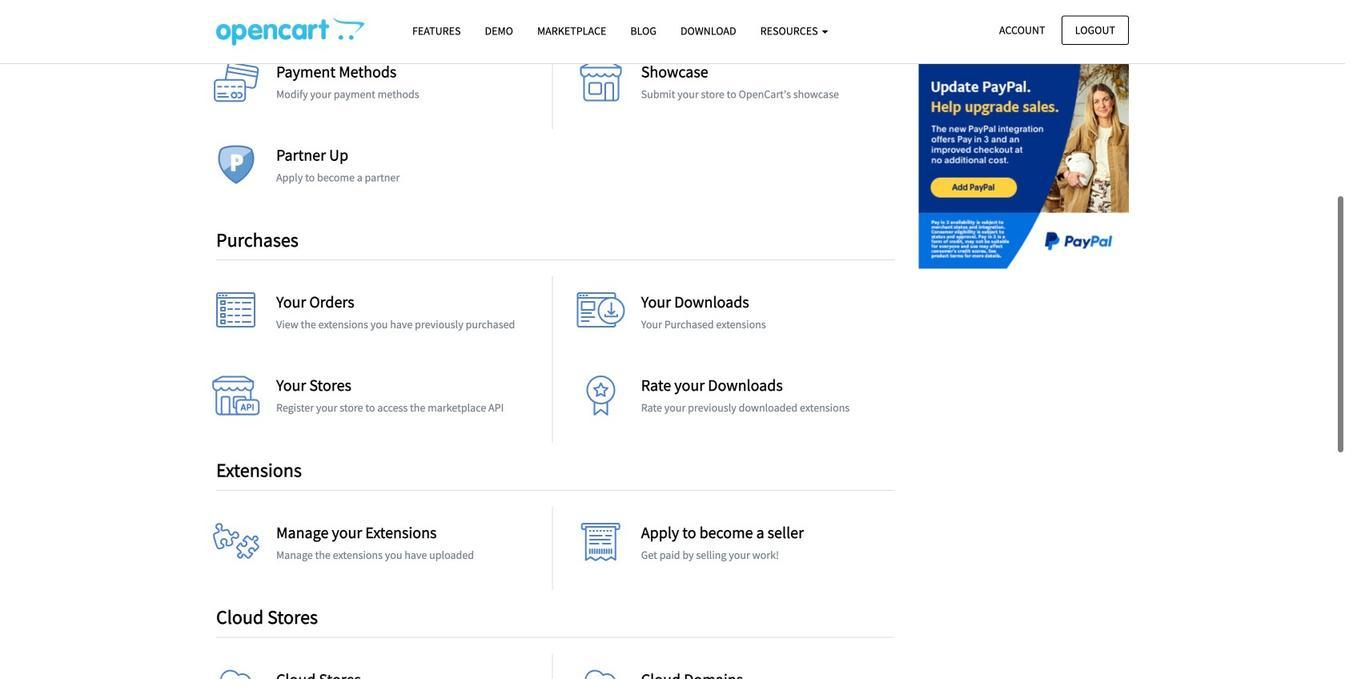 Task type: locate. For each thing, give the bounding box(es) containing it.
paypal image
[[919, 58, 1129, 269]]

cloud domains image
[[577, 670, 625, 679]]

opencart - your account image
[[216, 17, 364, 46]]

account image
[[212, 0, 260, 27]]

payment methods image
[[212, 62, 260, 110]]

rate your downloads image
[[577, 376, 625, 424]]



Task type: describe. For each thing, give the bounding box(es) containing it.
manage your extensions image
[[212, 523, 260, 571]]

your downloads image
[[577, 292, 625, 341]]

your orders image
[[212, 292, 260, 341]]

cloud stores image
[[212, 670, 260, 679]]

apply to become a seller image
[[577, 523, 625, 571]]

showcase image
[[577, 62, 625, 110]]

your stores image
[[212, 376, 260, 424]]

apply to become a partner image
[[212, 145, 260, 193]]

change password image
[[577, 0, 625, 27]]



Task type: vqa. For each thing, say whether or not it's contained in the screenshot.
but
no



